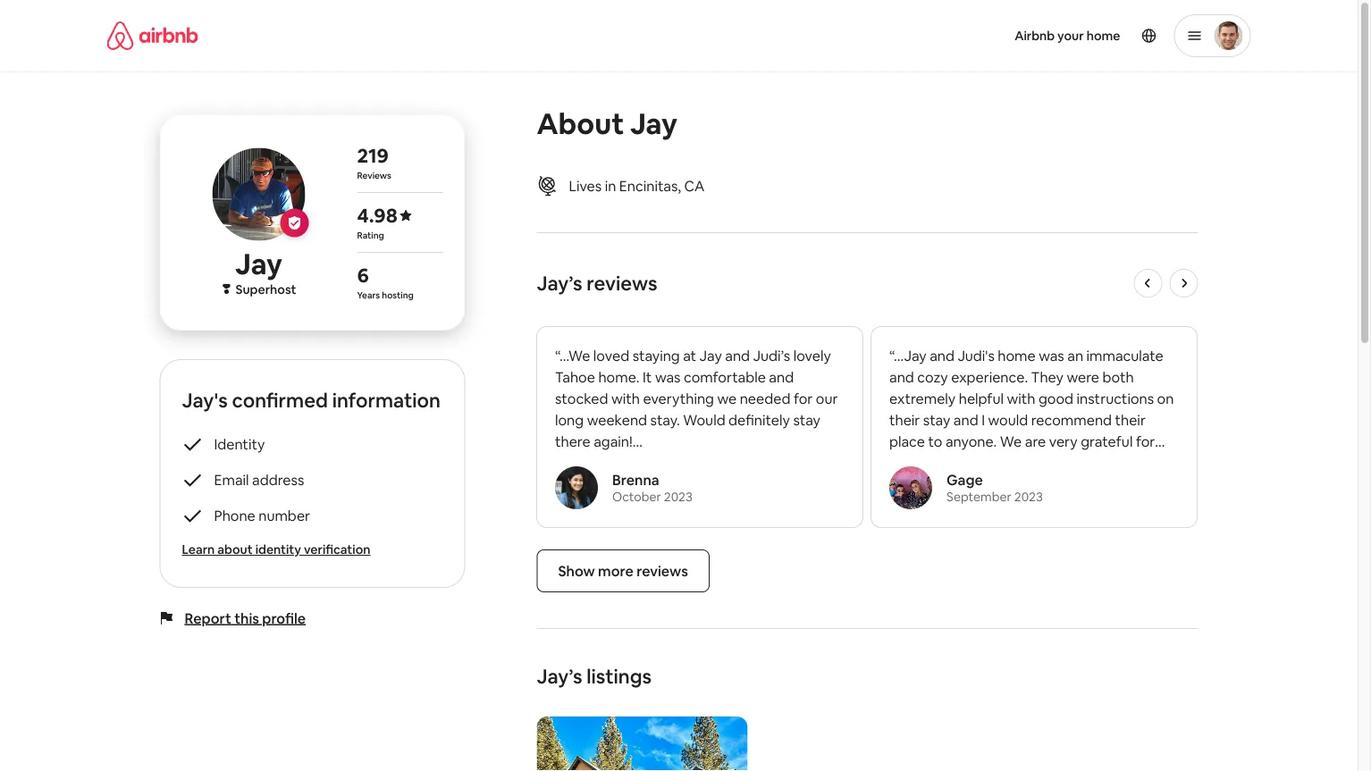 Task type: vqa. For each thing, say whether or not it's contained in the screenshot.
would
yes



Task type: describe. For each thing, give the bounding box(es) containing it.
and up comfortable
[[726, 347, 751, 365]]

reviews inside the show more reviews button
[[637, 562, 688, 580]]

on
[[1158, 389, 1175, 408]]

staying
[[633, 347, 681, 365]]

was inside "…jay and judi's home was an immaculate and cozy experience. they were both extremely helpful with good instructions on their stay and i would recommend their place to anyone. we are very grateful for their hospitality and hope to stay with them again some day!…
[[1040, 347, 1065, 365]]

helpful
[[960, 389, 1005, 408]]

everything
[[644, 389, 715, 408]]

definitely
[[729, 411, 791, 429]]

in
[[605, 177, 616, 195]]

verified host image
[[287, 216, 302, 230]]

stay inside "…we loved staying at jay and judi's lovely tahoe home. it was comfortable and stocked with everything  we needed for our long weekend stay. would definitely stay there again!…
[[794, 411, 821, 429]]

gage
[[947, 471, 984, 489]]

their up place
[[890, 411, 921, 429]]

identity
[[255, 542, 301, 558]]

jay inside "…we loved staying at jay and judi's lovely tahoe home. it was comfortable and stocked with everything  we needed for our long weekend stay. would definitely stay there again!…
[[700, 347, 723, 365]]

about
[[537, 105, 624, 142]]

learn about identity verification
[[182, 542, 371, 558]]

number
[[259, 507, 310, 525]]

listings
[[587, 664, 652, 689]]

with for experience.
[[1008, 389, 1036, 408]]

place
[[890, 432, 926, 451]]

hospitality
[[924, 454, 993, 472]]

219
[[357, 143, 389, 168]]

lives
[[569, 177, 602, 195]]

comfortable
[[685, 368, 767, 386]]

long
[[556, 411, 585, 429]]

6 years hosting
[[357, 262, 414, 301]]

would
[[684, 411, 726, 429]]

"…we
[[556, 347, 591, 365]]

judi's
[[754, 347, 791, 365]]

email
[[214, 471, 249, 489]]

needed
[[741, 389, 791, 408]]

again!…
[[594, 432, 643, 451]]

gage september 2023
[[947, 471, 1044, 505]]

about jay
[[537, 105, 678, 142]]

would
[[989, 411, 1029, 429]]

0 vertical spatial reviews
[[587, 271, 658, 296]]

phone number
[[214, 507, 310, 525]]

4.98
[[357, 203, 398, 228]]

jay's listings
[[537, 664, 652, 689]]

show more reviews button
[[537, 550, 710, 593]]

and down we
[[996, 454, 1021, 472]]

good
[[1039, 389, 1074, 408]]

this
[[234, 609, 259, 628]]

were
[[1068, 368, 1100, 386]]

more
[[598, 562, 634, 580]]

1 horizontal spatial stay
[[924, 411, 951, 429]]

airbnb your home link
[[1004, 17, 1132, 55]]

september
[[947, 489, 1012, 505]]

brenna october 2023
[[613, 471, 693, 505]]

grateful
[[1082, 432, 1134, 451]]

judi's
[[959, 347, 996, 365]]

for inside "…we loved staying at jay and judi's lovely tahoe home. it was comfortable and stocked with everything  we needed for our long weekend stay. would definitely stay there again!…
[[794, 389, 814, 408]]

2023 for gage
[[1015, 489, 1044, 505]]

day!…
[[968, 475, 1006, 494]]

we
[[1001, 432, 1023, 451]]

learn about identity verification button
[[182, 541, 443, 559]]

and down "…jay
[[890, 368, 915, 386]]

2023 for brenna
[[665, 489, 693, 505]]

learn
[[182, 542, 215, 558]]

report this profile
[[185, 609, 306, 628]]

reviews
[[357, 169, 392, 181]]

jay's
[[182, 388, 228, 413]]

instructions
[[1078, 389, 1155, 408]]

airbnb
[[1015, 28, 1055, 44]]

confirmed
[[232, 388, 328, 413]]



Task type: locate. For each thing, give the bounding box(es) containing it.
2 vertical spatial jay
[[700, 347, 723, 365]]

reviews right more on the left
[[637, 562, 688, 580]]

jay user profile image
[[212, 148, 305, 241], [212, 148, 305, 241]]

1 vertical spatial reviews
[[637, 562, 688, 580]]

profile element
[[701, 0, 1251, 72]]

brenna
[[613, 471, 660, 489]]

there
[[556, 432, 591, 451]]

"…jay and judi's home was an immaculate and cozy experience. they were both extremely helpful with good instructions on their stay and i would recommend their place to anyone. we are very grateful for their hospitality and hope to stay with them again some day!…
[[890, 347, 1175, 494]]

their down instructions
[[1116, 411, 1147, 429]]

2023
[[665, 489, 693, 505], [1015, 489, 1044, 505]]

information
[[332, 388, 441, 413]]

1 horizontal spatial jay
[[630, 105, 678, 142]]

with for home.
[[612, 389, 641, 408]]

we
[[718, 389, 737, 408]]

cozy
[[918, 368, 949, 386]]

for left 'our'
[[794, 389, 814, 408]]

show
[[558, 562, 595, 580]]

lives in encinitas, ca
[[569, 177, 705, 195]]

home.
[[599, 368, 640, 386]]

stay down grateful
[[1078, 454, 1105, 472]]

hope
[[1024, 454, 1058, 472]]

hosting
[[382, 289, 414, 301]]

jay's confirmed information
[[182, 388, 441, 413]]

reviews up loved
[[587, 271, 658, 296]]

0 vertical spatial home
[[1087, 28, 1121, 44]]

0 horizontal spatial home
[[999, 347, 1037, 365]]

show more reviews
[[558, 562, 688, 580]]

very
[[1050, 432, 1079, 451]]

home up experience. at the right of the page
[[999, 347, 1037, 365]]

for
[[794, 389, 814, 408], [1137, 432, 1156, 451]]

home
[[1087, 28, 1121, 44], [999, 347, 1037, 365]]

2 horizontal spatial stay
[[1078, 454, 1105, 472]]

and up cozy
[[931, 347, 955, 365]]

they
[[1032, 368, 1065, 386]]

1 vertical spatial for
[[1137, 432, 1156, 451]]

1 horizontal spatial with
[[1008, 389, 1036, 408]]

stocked
[[556, 389, 609, 408]]

jay's for jay's reviews
[[537, 271, 583, 296]]

years
[[357, 289, 380, 301]]

and
[[726, 347, 751, 365], [931, 347, 955, 365], [770, 368, 795, 386], [890, 368, 915, 386], [954, 411, 979, 429], [996, 454, 1021, 472]]

with inside "…we loved staying at jay and judi's lovely tahoe home. it was comfortable and stocked with everything  we needed for our long weekend stay. would definitely stay there again!…
[[612, 389, 641, 408]]

2023 inside the gage september 2023
[[1015, 489, 1044, 505]]

1 horizontal spatial was
[[1040, 347, 1065, 365]]

"…we loved staying at jay and judi's lovely tahoe home. it was comfortable and stocked with everything  we needed for our long weekend stay. would definitely stay there again!…
[[556, 347, 839, 451]]

rating
[[357, 229, 384, 241]]

2 jay's from the top
[[537, 664, 583, 689]]

identity
[[214, 435, 265, 453]]

some
[[929, 475, 965, 494]]

219 reviews
[[357, 143, 392, 181]]

2023 inside brenna october 2023
[[665, 489, 693, 505]]

1 vertical spatial home
[[999, 347, 1037, 365]]

was right the it
[[656, 368, 681, 386]]

1 jay's from the top
[[537, 271, 583, 296]]

immaculate
[[1087, 347, 1165, 365]]

0 horizontal spatial stay
[[794, 411, 821, 429]]

with up would
[[1008, 389, 1036, 408]]

to down very
[[1061, 454, 1075, 472]]

with
[[612, 389, 641, 408], [1008, 389, 1036, 408], [1109, 454, 1137, 472]]

recommend
[[1032, 411, 1113, 429]]

0 horizontal spatial jay
[[235, 246, 283, 283]]

report
[[185, 609, 231, 628]]

0 vertical spatial to
[[929, 432, 943, 451]]

lovely
[[794, 347, 832, 365]]

phone
[[214, 507, 256, 525]]

brenna user profile image
[[556, 467, 599, 510], [556, 467, 599, 510]]

2 horizontal spatial with
[[1109, 454, 1137, 472]]

was inside "…we loved staying at jay and judi's lovely tahoe home. it was comfortable and stocked with everything  we needed for our long weekend stay. would definitely stay there again!…
[[656, 368, 681, 386]]

address
[[252, 471, 304, 489]]

weekend
[[588, 411, 648, 429]]

your
[[1058, 28, 1084, 44]]

2 2023 from the left
[[1015, 489, 1044, 505]]

jay's up "…we
[[537, 271, 583, 296]]

again
[[890, 475, 926, 494]]

0 vertical spatial jay
[[630, 105, 678, 142]]

0 horizontal spatial to
[[929, 432, 943, 451]]

jay's reviews
[[537, 271, 658, 296]]

1 vertical spatial was
[[656, 368, 681, 386]]

stay
[[794, 411, 821, 429], [924, 411, 951, 429], [1078, 454, 1105, 472]]

stay down extremely
[[924, 411, 951, 429]]

their up "again"
[[890, 454, 921, 472]]

2023 down hope
[[1015, 489, 1044, 505]]

october
[[613, 489, 662, 505]]

2023 right the october
[[665, 489, 693, 505]]

1 2023 from the left
[[665, 489, 693, 505]]

jay's
[[537, 271, 583, 296], [537, 664, 583, 689]]

0 horizontal spatial with
[[612, 389, 641, 408]]

1 horizontal spatial 2023
[[1015, 489, 1044, 505]]

at
[[684, 347, 697, 365]]

both
[[1103, 368, 1135, 386]]

1 horizontal spatial home
[[1087, 28, 1121, 44]]

1 vertical spatial to
[[1061, 454, 1075, 472]]

an
[[1068, 347, 1084, 365]]

anyone.
[[946, 432, 998, 451]]

email address
[[214, 471, 304, 489]]

for up "them"
[[1137, 432, 1156, 451]]

tahoe
[[556, 368, 596, 386]]

0 vertical spatial jay's
[[537, 271, 583, 296]]

stay down 'our'
[[794, 411, 821, 429]]

was
[[1040, 347, 1065, 365], [656, 368, 681, 386]]

and down judi's
[[770, 368, 795, 386]]

"…jay
[[890, 347, 927, 365]]

extremely
[[890, 389, 957, 408]]

experience.
[[952, 368, 1029, 386]]

jay's left listings
[[537, 664, 583, 689]]

home right your
[[1087, 28, 1121, 44]]

encinitas, ca
[[620, 177, 705, 195]]

1 horizontal spatial for
[[1137, 432, 1156, 451]]

with down grateful
[[1109, 454, 1137, 472]]

gage user profile image
[[890, 467, 933, 510], [890, 467, 933, 510]]

about
[[218, 542, 253, 558]]

reviews
[[587, 271, 658, 296], [637, 562, 688, 580]]

home inside "…jay and judi's home was an immaculate and cozy experience. they were both extremely helpful with good instructions on their stay and i would recommend their place to anyone. we are very grateful for their hospitality and hope to stay with them again some day!…
[[999, 347, 1037, 365]]

jay's for jay's listings
[[537, 664, 583, 689]]

2 horizontal spatial jay
[[700, 347, 723, 365]]

them
[[1140, 454, 1175, 472]]

verification
[[304, 542, 371, 558]]

was up the they
[[1040, 347, 1065, 365]]

i
[[982, 411, 986, 429]]

their
[[890, 411, 921, 429], [1116, 411, 1147, 429], [890, 454, 921, 472]]

home inside "link"
[[1087, 28, 1121, 44]]

loved
[[594, 347, 630, 365]]

for inside "…jay and judi's home was an immaculate and cozy experience. they were both extremely helpful with good instructions on their stay and i would recommend their place to anyone. we are very grateful for their hospitality and hope to stay with them again some day!…
[[1137, 432, 1156, 451]]

0 horizontal spatial 2023
[[665, 489, 693, 505]]

superhost
[[236, 281, 296, 297]]

0 horizontal spatial for
[[794, 389, 814, 408]]

0 vertical spatial for
[[794, 389, 814, 408]]

our
[[817, 389, 839, 408]]

it
[[643, 368, 653, 386]]

1 vertical spatial jay
[[235, 246, 283, 283]]

0 vertical spatial was
[[1040, 347, 1065, 365]]

and left i
[[954, 411, 979, 429]]

1 horizontal spatial to
[[1061, 454, 1075, 472]]

1 vertical spatial jay's
[[537, 664, 583, 689]]

report this profile button
[[185, 609, 306, 628]]

airbnb your home
[[1015, 28, 1121, 44]]

with down home. at the left of page
[[612, 389, 641, 408]]

stay.
[[651, 411, 681, 429]]

0 horizontal spatial was
[[656, 368, 681, 386]]

6
[[357, 262, 369, 288]]

to right place
[[929, 432, 943, 451]]



